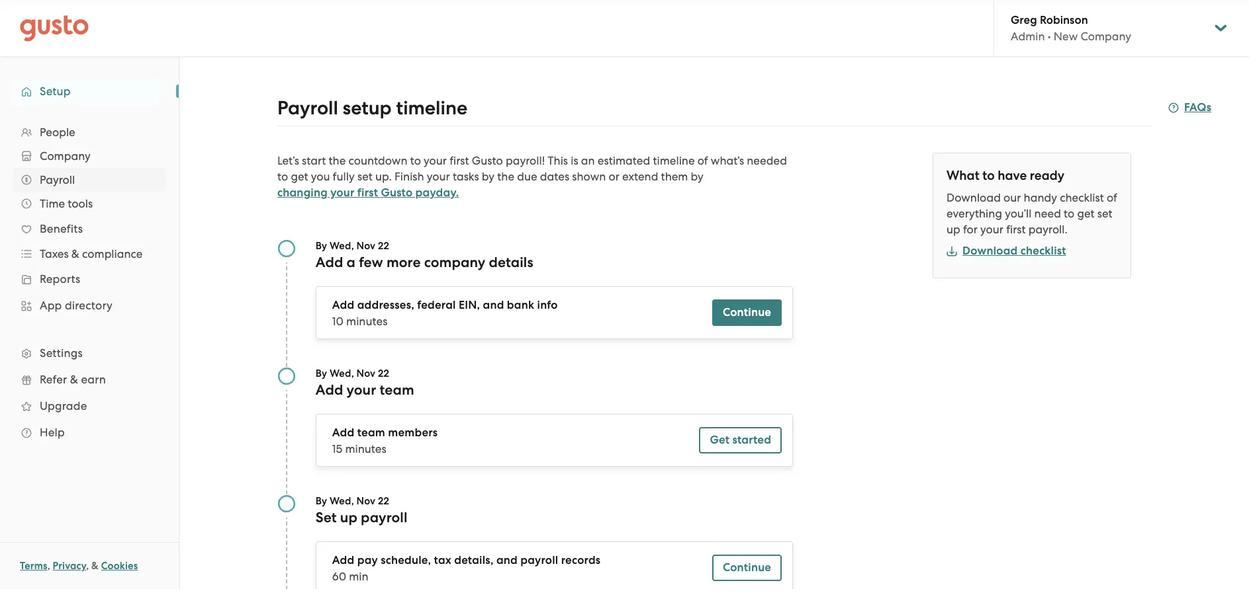 Task type: locate. For each thing, give the bounding box(es) containing it.
your inside let's start the countdown to your first gusto payroll! this is an estimated                     timeline of what's needed to get you fully set up.
[[424, 154, 447, 168]]

1 vertical spatial by
[[316, 368, 327, 380]]

setup
[[343, 97, 392, 120]]

2 by from the left
[[691, 170, 704, 183]]

members
[[388, 426, 438, 440]]

3 by from the top
[[316, 496, 327, 508]]

download down for
[[963, 244, 1018, 258]]

2 vertical spatial wed,
[[330, 496, 354, 508]]

1 vertical spatial continue button
[[712, 555, 782, 582]]

earn
[[81, 373, 106, 387]]

wed, down 10
[[330, 368, 354, 380]]

1 vertical spatial minutes
[[345, 443, 386, 456]]

first inside download our handy checklist of everything you'll need to get set up for your first payroll.
[[1006, 223, 1026, 236]]

by inside by wed, nov 22 add a few more company details
[[316, 240, 327, 252]]

your
[[424, 154, 447, 168], [427, 170, 450, 183], [331, 186, 355, 200], [981, 223, 1004, 236], [347, 382, 376, 399]]

0 horizontal spatial set
[[357, 170, 373, 183]]

0 horizontal spatial timeline
[[396, 97, 468, 120]]

1 horizontal spatial gusto
[[472, 154, 503, 168]]

1 vertical spatial team
[[357, 426, 385, 440]]

&
[[71, 248, 79, 261], [70, 373, 78, 387], [91, 561, 99, 573]]

add inside add addresses, federal ein, and bank info 10 minutes
[[332, 299, 354, 312]]

gusto down 'finish'
[[381, 186, 413, 200]]

1 horizontal spatial by
[[691, 170, 704, 183]]

0 vertical spatial first
[[450, 154, 469, 168]]

to right the need
[[1064, 207, 1075, 220]]

by right tasks at the left of the page
[[482, 170, 495, 183]]

3 wed, from the top
[[330, 496, 354, 508]]

your right for
[[981, 223, 1004, 236]]

1 vertical spatial wed,
[[330, 368, 354, 380]]

22 up 'few'
[[378, 240, 389, 252]]

22 up members
[[378, 368, 389, 380]]

download for download our handy checklist of everything you'll need to get set up for your first payroll.
[[947, 191, 1001, 205]]

0 vertical spatial team
[[380, 382, 414, 399]]

0 horizontal spatial of
[[698, 154, 708, 168]]

the
[[329, 154, 346, 168], [497, 170, 514, 183]]

get started
[[710, 434, 771, 448]]

continue for first continue button from the top of the page
[[723, 306, 771, 320]]

payroll left records
[[521, 554, 558, 568]]

download
[[947, 191, 1001, 205], [963, 244, 1018, 258]]

& right the taxes
[[71, 248, 79, 261]]

minutes inside add team members 15 minutes
[[345, 443, 386, 456]]

& left cookies button
[[91, 561, 99, 573]]

nov for few
[[357, 240, 376, 252]]

payroll up "pay"
[[361, 510, 408, 527]]

start
[[302, 154, 326, 168]]

nov for team
[[357, 368, 376, 380]]

bank
[[507, 299, 534, 312]]

gusto inside let's start the countdown to your first gusto payroll! this is an estimated                     timeline of what's needed to get you fully set up.
[[472, 154, 503, 168]]

payroll for up
[[361, 510, 408, 527]]

1 wed, from the top
[[330, 240, 354, 252]]

wed, inside by wed, nov 22 add a few more company details
[[330, 240, 354, 252]]

set up changing your first gusto payday. button
[[357, 170, 373, 183]]

everything
[[947, 207, 1002, 220]]

tasks
[[453, 170, 479, 183]]

0 horizontal spatial company
[[40, 150, 91, 163]]

& for compliance
[[71, 248, 79, 261]]

list
[[0, 120, 179, 446]]

up right set in the left of the page
[[340, 510, 357, 527]]

the left due
[[497, 170, 514, 183]]

1 continue from the top
[[723, 306, 771, 320]]

0 horizontal spatial payroll
[[40, 173, 75, 187]]

0 horizontal spatial first
[[357, 186, 378, 200]]

addresses,
[[357, 299, 414, 312]]

add inside by wed, nov 22 add your team
[[316, 382, 343, 399]]

0 vertical spatial 22
[[378, 240, 389, 252]]

people
[[40, 126, 75, 139]]

up
[[947, 223, 961, 236], [340, 510, 357, 527]]

0 horizontal spatial the
[[329, 154, 346, 168]]

3 22 from the top
[[378, 496, 389, 508]]

timeline up them on the right of the page
[[653, 154, 695, 168]]

few
[[359, 254, 383, 271]]

22 inside by wed, nov 22 add your team
[[378, 368, 389, 380]]

get
[[291, 170, 308, 183], [1077, 207, 1095, 220]]

0 horizontal spatial by
[[482, 170, 495, 183]]

privacy link
[[53, 561, 86, 573]]

privacy
[[53, 561, 86, 573]]

1 vertical spatial get
[[1077, 207, 1095, 220]]

payroll for payroll setup timeline
[[277, 97, 338, 120]]

1 horizontal spatial payroll
[[277, 97, 338, 120]]

& inside "dropdown button"
[[71, 248, 79, 261]]

timeline right 'setup' on the left top of the page
[[396, 97, 468, 120]]

download up everything
[[947, 191, 1001, 205]]

get up changing
[[291, 170, 308, 183]]

payday.
[[416, 186, 459, 200]]

company inside company dropdown button
[[40, 150, 91, 163]]

add for up
[[332, 554, 354, 568]]

payroll setup timeline
[[277, 97, 468, 120]]

0 vertical spatial and
[[483, 299, 504, 312]]

first inside the finish your tasks by the due dates shown or extend them by changing your first gusto payday.
[[357, 186, 378, 200]]

0 vertical spatial the
[[329, 154, 346, 168]]

0 vertical spatial checklist
[[1060, 191, 1104, 205]]

1 vertical spatial &
[[70, 373, 78, 387]]

directory
[[65, 299, 113, 312]]

first for changing
[[357, 186, 378, 200]]

add inside add pay schedule, tax details, and payroll records 60 min
[[332, 554, 354, 568]]

payroll for and
[[521, 554, 558, 568]]

1 vertical spatial of
[[1107, 191, 1118, 205]]

our
[[1004, 191, 1021, 205]]

estimated
[[598, 154, 650, 168]]

& left earn
[[70, 373, 78, 387]]

3 nov from the top
[[357, 496, 376, 508]]

2 continue from the top
[[723, 561, 771, 575]]

tools
[[68, 197, 93, 211]]

1 by from the top
[[316, 240, 327, 252]]

60
[[332, 571, 346, 584]]

0 vertical spatial gusto
[[472, 154, 503, 168]]

0 vertical spatial nov
[[357, 240, 376, 252]]

min
[[349, 571, 369, 584]]

tax
[[434, 554, 452, 568]]

your inside by wed, nov 22 add your team
[[347, 382, 376, 399]]

22 inside by wed, nov 22 set up payroll
[[378, 496, 389, 508]]

company down people
[[40, 150, 91, 163]]

let's start the countdown to your first gusto payroll! this is an estimated                     timeline of what's needed to get you fully set up.
[[277, 154, 787, 183]]

by for add a few more company details
[[316, 240, 327, 252]]

1 vertical spatial timeline
[[653, 154, 695, 168]]

settings link
[[13, 342, 166, 365]]

continue button
[[712, 300, 782, 326], [712, 555, 782, 582]]

0 vertical spatial get
[[291, 170, 308, 183]]

0 vertical spatial of
[[698, 154, 708, 168]]

2 vertical spatial first
[[1006, 223, 1026, 236]]

benefits
[[40, 222, 83, 236]]

payroll
[[361, 510, 408, 527], [521, 554, 558, 568]]

set right the need
[[1097, 207, 1113, 220]]

0 vertical spatial minutes
[[346, 315, 388, 328]]

and inside add addresses, federal ein, and bank info 10 minutes
[[483, 299, 504, 312]]

first down you'll
[[1006, 223, 1026, 236]]

wed, for a
[[330, 240, 354, 252]]

first down up.
[[357, 186, 378, 200]]

2 wed, from the top
[[330, 368, 354, 380]]

by
[[316, 240, 327, 252], [316, 368, 327, 380], [316, 496, 327, 508]]

payroll button
[[13, 168, 166, 192]]

, left privacy "link"
[[47, 561, 50, 573]]

admin
[[1011, 30, 1045, 43]]

1 horizontal spatial of
[[1107, 191, 1118, 205]]

1 vertical spatial up
[[340, 510, 357, 527]]

22
[[378, 240, 389, 252], [378, 368, 389, 380], [378, 496, 389, 508]]

wed, inside by wed, nov 22 set up payroll
[[330, 496, 354, 508]]

0 vertical spatial &
[[71, 248, 79, 261]]

0 vertical spatial set
[[357, 170, 373, 183]]

gusto up the finish your tasks by the due dates shown or extend them by changing your first gusto payday.
[[472, 154, 503, 168]]

get right the need
[[1077, 207, 1095, 220]]

checklist down payroll.
[[1021, 244, 1066, 258]]

your up add team members 15 minutes
[[347, 382, 376, 399]]

the inside the finish your tasks by the due dates shown or extend them by changing your first gusto payday.
[[497, 170, 514, 183]]

wed, up set in the left of the page
[[330, 496, 354, 508]]

taxes
[[40, 248, 69, 261]]

0 vertical spatial continue
[[723, 306, 771, 320]]

company right the new
[[1081, 30, 1132, 43]]

0 horizontal spatial get
[[291, 170, 308, 183]]

payroll inside add pay schedule, tax details, and payroll records 60 min
[[521, 554, 558, 568]]

22 down add team members 15 minutes
[[378, 496, 389, 508]]

set
[[357, 170, 373, 183], [1097, 207, 1113, 220]]

nov inside by wed, nov 22 add a few more company details
[[357, 240, 376, 252]]

payroll inside by wed, nov 22 set up payroll
[[361, 510, 408, 527]]

0 horizontal spatial up
[[340, 510, 357, 527]]

pay
[[357, 554, 378, 568]]

shown
[[572, 170, 606, 183]]

0 vertical spatial continue button
[[712, 300, 782, 326]]

1 horizontal spatial set
[[1097, 207, 1113, 220]]

1 vertical spatial the
[[497, 170, 514, 183]]

add for a
[[332, 299, 354, 312]]

2 vertical spatial 22
[[378, 496, 389, 508]]

1 horizontal spatial payroll
[[521, 554, 558, 568]]

1 vertical spatial 22
[[378, 368, 389, 380]]

2 horizontal spatial first
[[1006, 223, 1026, 236]]

download inside download our handy checklist of everything you'll need to get set up for your first payroll.
[[947, 191, 1001, 205]]

people button
[[13, 120, 166, 144]]

1 vertical spatial payroll
[[40, 173, 75, 187]]

1 vertical spatial first
[[357, 186, 378, 200]]

to
[[410, 154, 421, 168], [983, 168, 995, 183], [277, 170, 288, 183], [1064, 207, 1075, 220]]

wed, for your
[[330, 368, 354, 380]]

minutes down addresses,
[[346, 315, 388, 328]]

company inside greg robinson admin • new company
[[1081, 30, 1132, 43]]

setup
[[40, 85, 71, 98]]

22 inside by wed, nov 22 add a few more company details
[[378, 240, 389, 252]]

team inside add team members 15 minutes
[[357, 426, 385, 440]]

1 vertical spatial and
[[496, 554, 518, 568]]

0 horizontal spatial gusto
[[381, 186, 413, 200]]

1 vertical spatial company
[[40, 150, 91, 163]]

of inside let's start the countdown to your first gusto payroll! this is an estimated                     timeline of what's needed to get you fully set up.
[[698, 154, 708, 168]]

changing your first gusto payday. button
[[277, 185, 459, 201]]

get started button
[[699, 428, 782, 454]]

what to have ready
[[947, 168, 1065, 183]]

federal
[[417, 299, 456, 312]]

1 horizontal spatial timeline
[[653, 154, 695, 168]]

by inside by wed, nov 22 set up payroll
[[316, 496, 327, 508]]

0 vertical spatial by
[[316, 240, 327, 252]]

faqs
[[1184, 101, 1212, 115]]

first for for
[[1006, 223, 1026, 236]]

get inside download our handy checklist of everything you'll need to get set up for your first payroll.
[[1077, 207, 1095, 220]]

extend
[[622, 170, 658, 183]]

1 horizontal spatial ,
[[86, 561, 89, 573]]

and right ein,
[[483, 299, 504, 312]]

details,
[[454, 554, 494, 568]]

0 vertical spatial payroll
[[361, 510, 408, 527]]

taxes & compliance button
[[13, 242, 166, 266]]

2 22 from the top
[[378, 368, 389, 380]]

started
[[733, 434, 771, 448]]

gusto
[[472, 154, 503, 168], [381, 186, 413, 200]]

,
[[47, 561, 50, 573], [86, 561, 89, 573]]

download checklist
[[963, 244, 1066, 258]]

and right details,
[[496, 554, 518, 568]]

2 vertical spatial by
[[316, 496, 327, 508]]

nov inside by wed, nov 22 add your team
[[357, 368, 376, 380]]

reports link
[[13, 267, 166, 291]]

1 horizontal spatial up
[[947, 223, 961, 236]]

2 continue button from the top
[[712, 555, 782, 582]]

benefits link
[[13, 217, 166, 241]]

your inside download our handy checklist of everything you'll need to get set up for your first payroll.
[[981, 223, 1004, 236]]

1 horizontal spatial first
[[450, 154, 469, 168]]

2 , from the left
[[86, 561, 89, 573]]

1 vertical spatial continue
[[723, 561, 771, 575]]

wed, inside by wed, nov 22 add your team
[[330, 368, 354, 380]]

by
[[482, 170, 495, 183], [691, 170, 704, 183]]

0 vertical spatial payroll
[[277, 97, 338, 120]]

1 horizontal spatial company
[[1081, 30, 1132, 43]]

payroll up start
[[277, 97, 338, 120]]

setup link
[[13, 79, 166, 103]]

let's
[[277, 154, 299, 168]]

by right them on the right of the page
[[691, 170, 704, 183]]

payroll inside dropdown button
[[40, 173, 75, 187]]

add for your
[[332, 426, 354, 440]]

wed, up a
[[330, 240, 354, 252]]

, left cookies button
[[86, 561, 89, 573]]

1 nov from the top
[[357, 240, 376, 252]]

0 vertical spatial download
[[947, 191, 1001, 205]]

1 vertical spatial nov
[[357, 368, 376, 380]]

help link
[[13, 421, 166, 445]]

1 vertical spatial gusto
[[381, 186, 413, 200]]

and
[[483, 299, 504, 312], [496, 554, 518, 568]]

first
[[450, 154, 469, 168], [357, 186, 378, 200], [1006, 223, 1026, 236]]

minutes right 15
[[345, 443, 386, 456]]

0 vertical spatial wed,
[[330, 240, 354, 252]]

you
[[311, 170, 330, 183]]

continue for 2nd continue button
[[723, 561, 771, 575]]

payroll.
[[1029, 223, 1068, 236]]

add inside by wed, nov 22 add a few more company details
[[316, 254, 343, 271]]

2 by from the top
[[316, 368, 327, 380]]

team left members
[[357, 426, 385, 440]]

minutes
[[346, 315, 388, 328], [345, 443, 386, 456]]

1 vertical spatial download
[[963, 244, 1018, 258]]

team up members
[[380, 382, 414, 399]]

1 vertical spatial set
[[1097, 207, 1113, 220]]

0 vertical spatial up
[[947, 223, 961, 236]]

0 vertical spatial company
[[1081, 30, 1132, 43]]

1 vertical spatial payroll
[[521, 554, 558, 568]]

add team members 15 minutes
[[332, 426, 438, 456]]

checklist up the need
[[1060, 191, 1104, 205]]

0 horizontal spatial ,
[[47, 561, 50, 573]]

payroll up time
[[40, 173, 75, 187]]

up left for
[[947, 223, 961, 236]]

1 22 from the top
[[378, 240, 389, 252]]

1 horizontal spatial get
[[1077, 207, 1095, 220]]

nov inside by wed, nov 22 set up payroll
[[357, 496, 376, 508]]

by inside by wed, nov 22 add your team
[[316, 368, 327, 380]]

1 horizontal spatial the
[[497, 170, 514, 183]]

continue
[[723, 306, 771, 320], [723, 561, 771, 575]]

1 , from the left
[[47, 561, 50, 573]]

22 for team
[[378, 368, 389, 380]]

0 horizontal spatial payroll
[[361, 510, 408, 527]]

the up the fully on the top left of the page
[[329, 154, 346, 168]]

first up tasks at the left of the page
[[450, 154, 469, 168]]

your up 'finish'
[[424, 154, 447, 168]]

2 vertical spatial nov
[[357, 496, 376, 508]]

2 nov from the top
[[357, 368, 376, 380]]

terms , privacy , & cookies
[[20, 561, 138, 573]]

0 vertical spatial timeline
[[396, 97, 468, 120]]

time tools
[[40, 197, 93, 211]]

greg robinson admin • new company
[[1011, 13, 1132, 43]]

add inside add team members 15 minutes
[[332, 426, 354, 440]]



Task type: describe. For each thing, give the bounding box(es) containing it.
countdown
[[349, 154, 407, 168]]

company button
[[13, 144, 166, 168]]

ready
[[1030, 168, 1065, 183]]

up.
[[375, 170, 392, 183]]

add addresses, federal ein, and bank info 10 minutes
[[332, 299, 558, 328]]

app directory
[[40, 299, 113, 312]]

schedule,
[[381, 554, 431, 568]]

more
[[387, 254, 421, 271]]

1 continue button from the top
[[712, 300, 782, 326]]

for
[[963, 223, 978, 236]]

a
[[347, 254, 356, 271]]

download for download checklist
[[963, 244, 1018, 258]]

and inside add pay schedule, tax details, and payroll records 60 min
[[496, 554, 518, 568]]

set inside let's start the countdown to your first gusto payroll! this is an estimated                     timeline of what's needed to get you fully set up.
[[357, 170, 373, 183]]

timeline inside let's start the countdown to your first gusto payroll! this is an estimated                     timeline of what's needed to get you fully set up.
[[653, 154, 695, 168]]

nov for payroll
[[357, 496, 376, 508]]

first inside let's start the countdown to your first gusto payroll! this is an estimated                     timeline of what's needed to get you fully set up.
[[450, 154, 469, 168]]

due
[[517, 170, 537, 183]]

refer
[[40, 373, 67, 387]]

settings
[[40, 347, 83, 360]]

team inside by wed, nov 22 add your team
[[380, 382, 414, 399]]

upgrade link
[[13, 395, 166, 418]]

cookies
[[101, 561, 138, 573]]

what's
[[711, 154, 744, 168]]

by wed, nov 22 add your team
[[316, 368, 414, 399]]

& for earn
[[70, 373, 78, 387]]

payroll!
[[506, 154, 545, 168]]

app directory link
[[13, 294, 166, 318]]

2 vertical spatial &
[[91, 561, 99, 573]]

by wed, nov 22 set up payroll
[[316, 496, 408, 527]]

up inside by wed, nov 22 set up payroll
[[340, 510, 357, 527]]

gusto navigation element
[[0, 57, 179, 467]]

or
[[609, 170, 620, 183]]

home image
[[20, 15, 89, 41]]

download our handy checklist of everything you'll need to get set up for your first payroll.
[[947, 191, 1118, 236]]

upgrade
[[40, 400, 87, 413]]

taxes & compliance
[[40, 248, 143, 261]]

compliance
[[82, 248, 143, 261]]

faqs button
[[1169, 100, 1212, 116]]

of inside download our handy checklist of everything you'll need to get set up for your first payroll.
[[1107, 191, 1118, 205]]

greg
[[1011, 13, 1037, 27]]

get
[[710, 434, 730, 448]]

1 vertical spatial checklist
[[1021, 244, 1066, 258]]

by for add your team
[[316, 368, 327, 380]]

info
[[537, 299, 558, 312]]

handy
[[1024, 191, 1057, 205]]

download checklist link
[[947, 244, 1066, 258]]

finish
[[395, 170, 424, 183]]

wed, for up
[[330, 496, 354, 508]]

to down let's
[[277, 170, 288, 183]]

new
[[1054, 30, 1078, 43]]

cookies button
[[101, 559, 138, 575]]

your up payday.
[[427, 170, 450, 183]]

15
[[332, 443, 342, 456]]

refer & earn
[[40, 373, 106, 387]]

set
[[316, 510, 337, 527]]

set inside download our handy checklist of everything you'll need to get set up for your first payroll.
[[1097, 207, 1113, 220]]

an
[[581, 154, 595, 168]]

to left have
[[983, 168, 995, 183]]

you'll
[[1005, 207, 1032, 220]]

add pay schedule, tax details, and payroll records 60 min
[[332, 554, 601, 584]]

by wed, nov 22 add a few more company details
[[316, 240, 533, 271]]

have
[[998, 168, 1027, 183]]

terms link
[[20, 561, 47, 573]]

list containing people
[[0, 120, 179, 446]]

to up 'finish'
[[410, 154, 421, 168]]

your down the fully on the top left of the page
[[331, 186, 355, 200]]

help
[[40, 426, 65, 440]]

time tools button
[[13, 192, 166, 216]]

changing
[[277, 186, 328, 200]]

checklist inside download our handy checklist of everything you'll need to get set up for your first payroll.
[[1060, 191, 1104, 205]]

22 for few
[[378, 240, 389, 252]]

22 for payroll
[[378, 496, 389, 508]]

gusto inside the finish your tasks by the due dates shown or extend them by changing your first gusto payday.
[[381, 186, 413, 200]]

this
[[548, 154, 568, 168]]

need
[[1035, 207, 1061, 220]]

app
[[40, 299, 62, 312]]

robinson
[[1040, 13, 1088, 27]]

•
[[1048, 30, 1051, 43]]

them
[[661, 170, 688, 183]]

minutes inside add addresses, federal ein, and bank info 10 minutes
[[346, 315, 388, 328]]

details
[[489, 254, 533, 271]]

10
[[332, 315, 344, 328]]

get inside let's start the countdown to your first gusto payroll! this is an estimated                     timeline of what's needed to get you fully set up.
[[291, 170, 308, 183]]

by for set up payroll
[[316, 496, 327, 508]]

records
[[561, 554, 601, 568]]

reports
[[40, 273, 80, 286]]

company
[[424, 254, 486, 271]]

is
[[571, 154, 578, 168]]

what
[[947, 168, 980, 183]]

finish your tasks by the due dates shown or extend them by changing your first gusto payday.
[[277, 170, 704, 200]]

terms
[[20, 561, 47, 573]]

up inside download our handy checklist of everything you'll need to get set up for your first payroll.
[[947, 223, 961, 236]]

needed
[[747, 154, 787, 168]]

the inside let's start the countdown to your first gusto payroll! this is an estimated                     timeline of what's needed to get you fully set up.
[[329, 154, 346, 168]]

to inside download our handy checklist of everything you'll need to get set up for your first payroll.
[[1064, 207, 1075, 220]]

fully
[[333, 170, 355, 183]]

payroll for payroll
[[40, 173, 75, 187]]

1 by from the left
[[482, 170, 495, 183]]



Task type: vqa. For each thing, say whether or not it's contained in the screenshot.
3rd By from the top
yes



